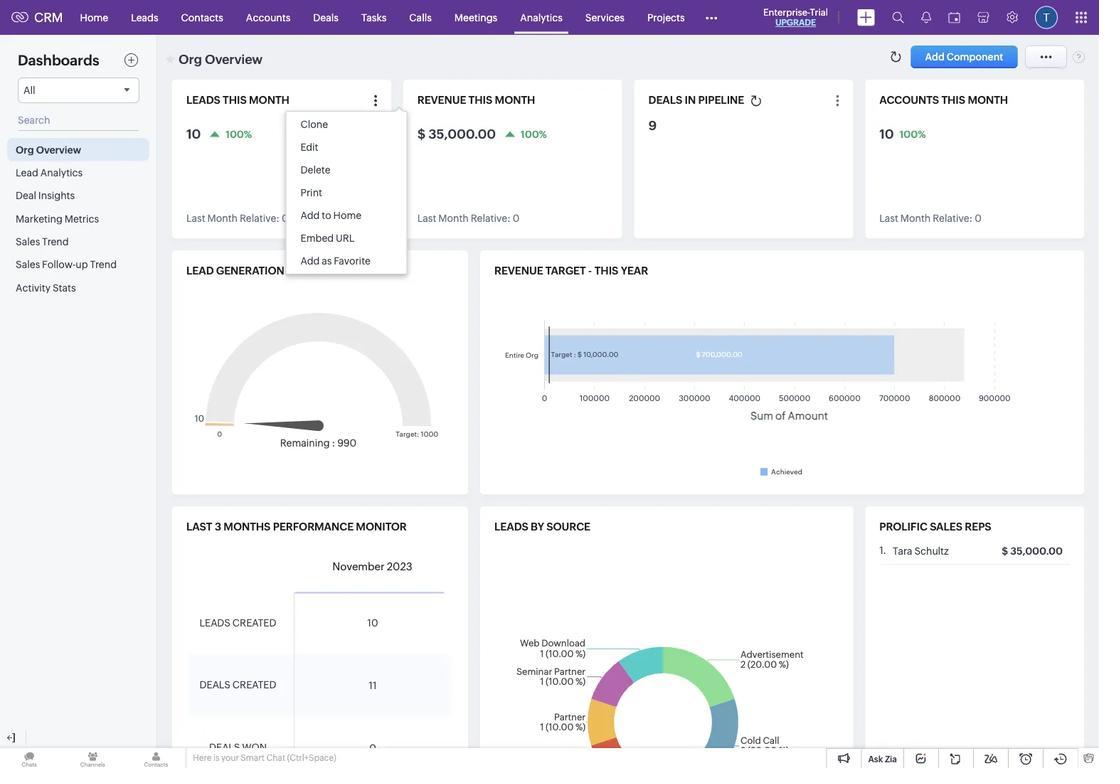 Task type: vqa. For each thing, say whether or not it's contained in the screenshot.
RELATIVE: to the left
yes



Task type: locate. For each thing, give the bounding box(es) containing it.
home right to
[[334, 210, 362, 221]]

calls
[[410, 12, 432, 23]]

1 vertical spatial home
[[334, 210, 362, 221]]

2 vertical spatial deals
[[209, 743, 240, 754]]

3
[[215, 521, 221, 534]]

1 horizontal spatial month
[[439, 213, 469, 224]]

created up won
[[233, 680, 277, 691]]

2 - from the left
[[589, 265, 593, 277]]

1 horizontal spatial last month relative: 0
[[418, 213, 520, 224]]

last
[[187, 213, 206, 224], [418, 213, 437, 224], [880, 213, 899, 224]]

sales up activity
[[16, 259, 40, 271]]

sales follow-up trend link
[[7, 253, 150, 276]]

None button
[[912, 46, 1018, 68]]

month for 10
[[249, 94, 290, 106]]

All field
[[18, 78, 140, 103]]

metrics
[[65, 213, 99, 224]]

2 horizontal spatial last
[[880, 213, 899, 224]]

last month relative: 0 for $ 35,000.00
[[418, 213, 520, 224]]

0 vertical spatial deals
[[649, 94, 683, 106]]

100% down leads this month
[[226, 128, 252, 140]]

deals for deals created
[[200, 680, 231, 691]]

1 horizontal spatial month
[[495, 94, 536, 106]]

this for revenue
[[469, 94, 493, 106]]

9
[[649, 118, 657, 133]]

revenue for revenue this month
[[418, 94, 467, 106]]

sales inside sales follow-up trend link
[[16, 259, 40, 271]]

1 created from the top
[[233, 617, 277, 629]]

1 horizontal spatial 100%
[[521, 128, 547, 140]]

2 month from the left
[[495, 94, 536, 106]]

1 vertical spatial sales
[[16, 259, 40, 271]]

deals for deals won
[[209, 743, 240, 754]]

0 vertical spatial add
[[301, 210, 320, 221]]

10 down november 2023
[[368, 618, 378, 629]]

1 horizontal spatial revenue
[[495, 265, 544, 277]]

3 relative: from the left
[[933, 213, 973, 224]]

0 horizontal spatial trend
[[42, 236, 69, 248]]

org overview link
[[7, 138, 150, 161]]

1 horizontal spatial relative:
[[471, 213, 511, 224]]

1 sales from the top
[[16, 236, 40, 248]]

org overview up lead analytics
[[16, 144, 81, 155]]

0 vertical spatial home
[[80, 12, 108, 23]]

1 vertical spatial revenue
[[495, 265, 544, 277]]

0 vertical spatial revenue
[[418, 94, 467, 106]]

1 vertical spatial leads
[[495, 521, 529, 534]]

ask
[[869, 755, 884, 765]]

1 horizontal spatial target
[[546, 265, 586, 277]]

services
[[586, 12, 625, 23]]

deal
[[16, 190, 36, 201]]

sales for sales trend
[[16, 236, 40, 248]]

0 horizontal spatial year
[[362, 265, 390, 277]]

sales down marketing
[[16, 236, 40, 248]]

1 relative: from the left
[[240, 213, 280, 224]]

overview up lead analytics
[[36, 144, 81, 155]]

all
[[23, 85, 35, 96]]

tasks link
[[350, 0, 398, 35]]

embed
[[301, 233, 334, 244]]

leads
[[131, 12, 158, 23]]

lead generation target - this year
[[187, 265, 390, 277]]

relative: for $ 35,000.00
[[471, 213, 511, 224]]

0 for accounts this month
[[975, 213, 982, 224]]

1 month from the left
[[249, 94, 290, 106]]

search image
[[893, 11, 905, 23]]

0 vertical spatial leads
[[187, 94, 221, 106]]

meetings
[[455, 12, 498, 23]]

100% down accounts
[[900, 128, 927, 140]]

1 vertical spatial trend
[[90, 259, 117, 271]]

as
[[322, 256, 332, 267]]

1 vertical spatial created
[[233, 680, 277, 691]]

revenue for revenue target - this year
[[495, 265, 544, 277]]

created up deals created
[[233, 617, 277, 629]]

prolific
[[880, 521, 928, 534]]

org up lead
[[16, 144, 34, 155]]

0 vertical spatial 35,000.00
[[429, 127, 496, 141]]

ask zia
[[869, 755, 898, 765]]

last month relative: 0
[[187, 213, 289, 224], [418, 213, 520, 224], [880, 213, 982, 224]]

reps
[[966, 521, 992, 534]]

2 horizontal spatial month
[[901, 213, 931, 224]]

100% for $ 35,000.00
[[521, 128, 547, 140]]

0 vertical spatial overview
[[205, 52, 263, 67]]

0 vertical spatial org overview
[[179, 52, 263, 67]]

1 target from the left
[[287, 265, 327, 277]]

0
[[282, 213, 289, 224], [513, 213, 520, 224], [975, 213, 982, 224], [370, 743, 376, 755]]

2 relative: from the left
[[471, 213, 511, 224]]

accounts this month
[[880, 94, 1009, 106]]

delete
[[301, 164, 331, 176]]

sales trend
[[16, 236, 69, 248]]

0 horizontal spatial $ 35,000.00
[[418, 127, 496, 141]]

0 horizontal spatial overview
[[36, 144, 81, 155]]

last month relative: 0 for 10
[[187, 213, 289, 224]]

sales
[[16, 236, 40, 248], [16, 259, 40, 271]]

month
[[208, 213, 238, 224], [439, 213, 469, 224], [901, 213, 931, 224]]

3 last month relative: 0 from the left
[[880, 213, 982, 224]]

revenue target - this year
[[495, 265, 649, 277]]

deal insights link
[[7, 184, 150, 207]]

analytics up insights
[[40, 167, 83, 178]]

source
[[547, 521, 591, 534]]

1 vertical spatial $ 35,000.00
[[1002, 546, 1064, 557]]

100%
[[226, 128, 252, 140], [521, 128, 547, 140], [900, 128, 927, 140]]

2 last from the left
[[418, 213, 437, 224]]

help image
[[1074, 51, 1086, 63]]

profile element
[[1027, 0, 1067, 35]]

0 horizontal spatial month
[[249, 94, 290, 106]]

org overview up leads this month
[[179, 52, 263, 67]]

search element
[[884, 0, 913, 35]]

month for $ 35,000.00
[[495, 94, 536, 106]]

2 horizontal spatial month
[[968, 94, 1009, 106]]

1 horizontal spatial $
[[1002, 546, 1009, 557]]

overview inside "link"
[[36, 144, 81, 155]]

1 horizontal spatial year
[[621, 265, 649, 277]]

leads
[[187, 94, 221, 106], [495, 521, 529, 534], [200, 617, 231, 629]]

trend
[[42, 236, 69, 248], [90, 259, 117, 271]]

1 100% from the left
[[226, 128, 252, 140]]

2 created from the top
[[233, 680, 277, 691]]

1 horizontal spatial overview
[[205, 52, 263, 67]]

1 vertical spatial org
[[16, 144, 34, 155]]

$
[[418, 127, 426, 141], [1002, 546, 1009, 557]]

home right crm
[[80, 12, 108, 23]]

clone
[[301, 119, 328, 130]]

deals up deals won
[[200, 680, 231, 691]]

months
[[224, 521, 271, 534]]

1 horizontal spatial -
[[589, 265, 593, 277]]

0 horizontal spatial month
[[208, 213, 238, 224]]

activity
[[16, 282, 51, 294]]

revenue
[[418, 94, 467, 106], [495, 265, 544, 277]]

2 sales from the top
[[16, 259, 40, 271]]

0 horizontal spatial org
[[16, 144, 34, 155]]

achieved
[[772, 468, 803, 476]]

deals left in
[[649, 94, 683, 106]]

your
[[221, 754, 239, 764]]

analytics left services
[[521, 12, 563, 23]]

accounts
[[880, 94, 940, 106]]

0 horizontal spatial 100%
[[226, 128, 252, 140]]

crm link
[[11, 10, 63, 25]]

org down contacts link
[[179, 52, 202, 67]]

create menu element
[[849, 0, 884, 35]]

projects link
[[636, 0, 697, 35]]

0 vertical spatial $ 35,000.00
[[418, 127, 496, 141]]

0 vertical spatial trend
[[42, 236, 69, 248]]

0 horizontal spatial relative:
[[240, 213, 280, 224]]

2 last month relative: 0 from the left
[[418, 213, 520, 224]]

add left to
[[301, 210, 320, 221]]

relative: for 10
[[240, 213, 280, 224]]

trend down marketing metrics on the top of the page
[[42, 236, 69, 248]]

100% down revenue this month
[[521, 128, 547, 140]]

1 vertical spatial org overview
[[16, 144, 81, 155]]

0 horizontal spatial org overview
[[16, 144, 81, 155]]

add left as
[[301, 256, 320, 267]]

0 horizontal spatial target
[[287, 265, 327, 277]]

month
[[249, 94, 290, 106], [495, 94, 536, 106], [968, 94, 1009, 106]]

10 down leads this month
[[187, 127, 201, 141]]

year
[[362, 265, 390, 277], [621, 265, 649, 277]]

1 horizontal spatial trend
[[90, 259, 117, 271]]

2 horizontal spatial last month relative: 0
[[880, 213, 982, 224]]

signals image
[[922, 11, 932, 23]]

trend right up
[[90, 259, 117, 271]]

1 horizontal spatial 35,000.00
[[1011, 546, 1064, 557]]

org overview
[[179, 52, 263, 67], [16, 144, 81, 155]]

calls link
[[398, 0, 443, 35]]

100% for 10
[[226, 128, 252, 140]]

deals left won
[[209, 743, 240, 754]]

projects
[[648, 12, 685, 23]]

2 year from the left
[[621, 265, 649, 277]]

0 horizontal spatial last month relative: 0
[[187, 213, 289, 224]]

leads for leads created
[[200, 617, 231, 629]]

2 100% from the left
[[521, 128, 547, 140]]

Other Modules field
[[697, 6, 727, 29]]

1 vertical spatial overview
[[36, 144, 81, 155]]

2 horizontal spatial 100%
[[900, 128, 927, 140]]

overview up leads this month
[[205, 52, 263, 67]]

2 add from the top
[[301, 256, 320, 267]]

enterprise-
[[764, 7, 811, 17]]

2 horizontal spatial relative:
[[933, 213, 973, 224]]

0 horizontal spatial analytics
[[40, 167, 83, 178]]

leads by source
[[495, 521, 591, 534]]

1 month from the left
[[208, 213, 238, 224]]

sales inside sales trend link
[[16, 236, 40, 248]]

meetings link
[[443, 0, 509, 35]]

2 month from the left
[[439, 213, 469, 224]]

0 vertical spatial sales
[[16, 236, 40, 248]]

1 add from the top
[[301, 210, 320, 221]]

1 horizontal spatial last
[[418, 213, 437, 224]]

deals link
[[302, 0, 350, 35]]

1 vertical spatial analytics
[[40, 167, 83, 178]]

created
[[233, 617, 277, 629], [233, 680, 277, 691]]

1 vertical spatial $
[[1002, 546, 1009, 557]]

0 horizontal spatial -
[[330, 265, 334, 277]]

3 month from the left
[[968, 94, 1009, 106]]

1 horizontal spatial analytics
[[521, 12, 563, 23]]

tara
[[893, 546, 913, 557]]

0 vertical spatial analytics
[[521, 12, 563, 23]]

marketing metrics
[[16, 213, 99, 224]]

-
[[330, 265, 334, 277], [589, 265, 593, 277]]

pipeline
[[699, 94, 745, 106]]

10 down accounts
[[880, 127, 895, 141]]

chat
[[267, 754, 286, 764]]

0 vertical spatial $
[[418, 127, 426, 141]]

10
[[187, 127, 201, 141], [880, 127, 895, 141], [368, 618, 378, 629]]

calendar image
[[949, 12, 961, 23]]

0 horizontal spatial revenue
[[418, 94, 467, 106]]

Search text field
[[18, 110, 139, 131]]

leads for leads by source
[[495, 521, 529, 534]]

1 vertical spatial deals
[[200, 680, 231, 691]]

0 vertical spatial org
[[179, 52, 202, 67]]

0 horizontal spatial last
[[187, 213, 206, 224]]

1 last month relative: 0 from the left
[[187, 213, 289, 224]]

services link
[[574, 0, 636, 35]]

home link
[[69, 0, 120, 35]]

here is your smart chat (ctrl+space)
[[193, 754, 337, 764]]

analytics link
[[509, 0, 574, 35]]

1 vertical spatial add
[[301, 256, 320, 267]]

last for 10
[[187, 213, 206, 224]]

overview
[[205, 52, 263, 67], [36, 144, 81, 155]]

3 100% from the left
[[900, 128, 927, 140]]

1 last from the left
[[187, 213, 206, 224]]

2 vertical spatial leads
[[200, 617, 231, 629]]

0 vertical spatial created
[[233, 617, 277, 629]]

analytics inside analytics link
[[521, 12, 563, 23]]

add
[[301, 210, 320, 221], [301, 256, 320, 267]]



Task type: describe. For each thing, give the bounding box(es) containing it.
profile image
[[1036, 6, 1059, 29]]

sales for sales follow-up trend
[[16, 259, 40, 271]]

month for $ 35,000.00
[[439, 213, 469, 224]]

activity stats
[[16, 282, 76, 294]]

upgrade
[[776, 18, 817, 27]]

lead analytics
[[16, 167, 83, 178]]

1 year from the left
[[362, 265, 390, 277]]

deals for deals in pipeline
[[649, 94, 683, 106]]

performance
[[273, 521, 354, 534]]

add for add to home
[[301, 210, 320, 221]]

this for leads
[[223, 94, 247, 106]]

2 horizontal spatial 10
[[880, 127, 895, 141]]

in
[[685, 94, 696, 106]]

2023
[[387, 561, 413, 574]]

deal insights
[[16, 190, 75, 201]]

enterprise-trial upgrade
[[764, 7, 829, 27]]

embed url
[[301, 233, 355, 244]]

monitor
[[356, 521, 407, 534]]

contacts image
[[127, 749, 186, 769]]

url
[[336, 233, 355, 244]]

prolific sales reps
[[880, 521, 992, 534]]

favorite
[[334, 256, 371, 267]]

2 target from the left
[[546, 265, 586, 277]]

up
[[76, 259, 88, 271]]

november 2023
[[333, 561, 413, 574]]

crm
[[34, 10, 63, 25]]

accounts
[[246, 12, 291, 23]]

sales follow-up trend
[[16, 259, 117, 271]]

0 for revenue this month
[[513, 213, 520, 224]]

org inside "link"
[[16, 144, 34, 155]]

1 - from the left
[[330, 265, 334, 277]]

leads created
[[200, 617, 277, 629]]

edit
[[301, 142, 319, 153]]

100% inside the 10 100%
[[900, 128, 927, 140]]

10 100%
[[880, 127, 927, 141]]

last 3 months performance monitor
[[187, 521, 407, 534]]

tasks
[[362, 12, 387, 23]]

1 horizontal spatial org overview
[[179, 52, 263, 67]]

leads for leads this month
[[187, 94, 221, 106]]

1 vertical spatial 35,000.00
[[1011, 546, 1064, 557]]

create menu image
[[858, 9, 876, 26]]

1 horizontal spatial org
[[179, 52, 202, 67]]

lead analytics link
[[7, 161, 150, 184]]

lead
[[16, 167, 38, 178]]

1 horizontal spatial $ 35,000.00
[[1002, 546, 1064, 557]]

revenue this month
[[418, 94, 536, 106]]

smart
[[241, 754, 265, 764]]

1 horizontal spatial 10
[[368, 618, 378, 629]]

created for leads created
[[233, 617, 277, 629]]

activity stats link
[[7, 276, 150, 299]]

deals
[[313, 12, 339, 23]]

deals created
[[200, 680, 277, 691]]

november
[[333, 561, 385, 574]]

add to home
[[301, 210, 362, 221]]

month for 10
[[208, 213, 238, 224]]

lead
[[187, 265, 214, 277]]

marketing
[[16, 213, 63, 224]]

signals element
[[913, 0, 940, 35]]

print
[[301, 187, 323, 199]]

dashboards
[[18, 52, 99, 69]]

0 for leads this month
[[282, 213, 289, 224]]

(ctrl+space)
[[287, 754, 337, 764]]

contacts link
[[170, 0, 235, 35]]

last for $ 35,000.00
[[418, 213, 437, 224]]

0 horizontal spatial home
[[80, 12, 108, 23]]

sales
[[931, 521, 963, 534]]

created for deals created
[[233, 680, 277, 691]]

0 horizontal spatial $
[[418, 127, 426, 141]]

accounts link
[[235, 0, 302, 35]]

this for accounts
[[942, 94, 966, 106]]

chats image
[[0, 749, 59, 769]]

contacts
[[181, 12, 223, 23]]

stats
[[53, 282, 76, 294]]

deals in pipeline
[[649, 94, 745, 106]]

sales trend link
[[7, 230, 150, 253]]

1. tara schultz
[[880, 545, 950, 557]]

0 horizontal spatial 35,000.00
[[429, 127, 496, 141]]

1 horizontal spatial home
[[334, 210, 362, 221]]

analytics inside lead analytics link
[[40, 167, 83, 178]]

deals won
[[209, 743, 267, 754]]

won
[[242, 743, 267, 754]]

add as favorite
[[301, 256, 371, 267]]

zia
[[886, 755, 898, 765]]

to
[[322, 210, 332, 221]]

generation
[[216, 265, 285, 277]]

insights
[[38, 190, 75, 201]]

11
[[369, 681, 377, 692]]

is
[[214, 754, 220, 764]]

3 last from the left
[[880, 213, 899, 224]]

1.
[[880, 545, 887, 557]]

marketing metrics link
[[7, 207, 150, 230]]

add for add as favorite
[[301, 256, 320, 267]]

channels image
[[63, 749, 122, 769]]

0 horizontal spatial 10
[[187, 127, 201, 141]]

3 month from the left
[[901, 213, 931, 224]]

leads link
[[120, 0, 170, 35]]

follow-
[[42, 259, 76, 271]]

org overview inside "link"
[[16, 144, 81, 155]]

here
[[193, 754, 212, 764]]

trial
[[811, 7, 829, 17]]

by
[[531, 521, 545, 534]]



